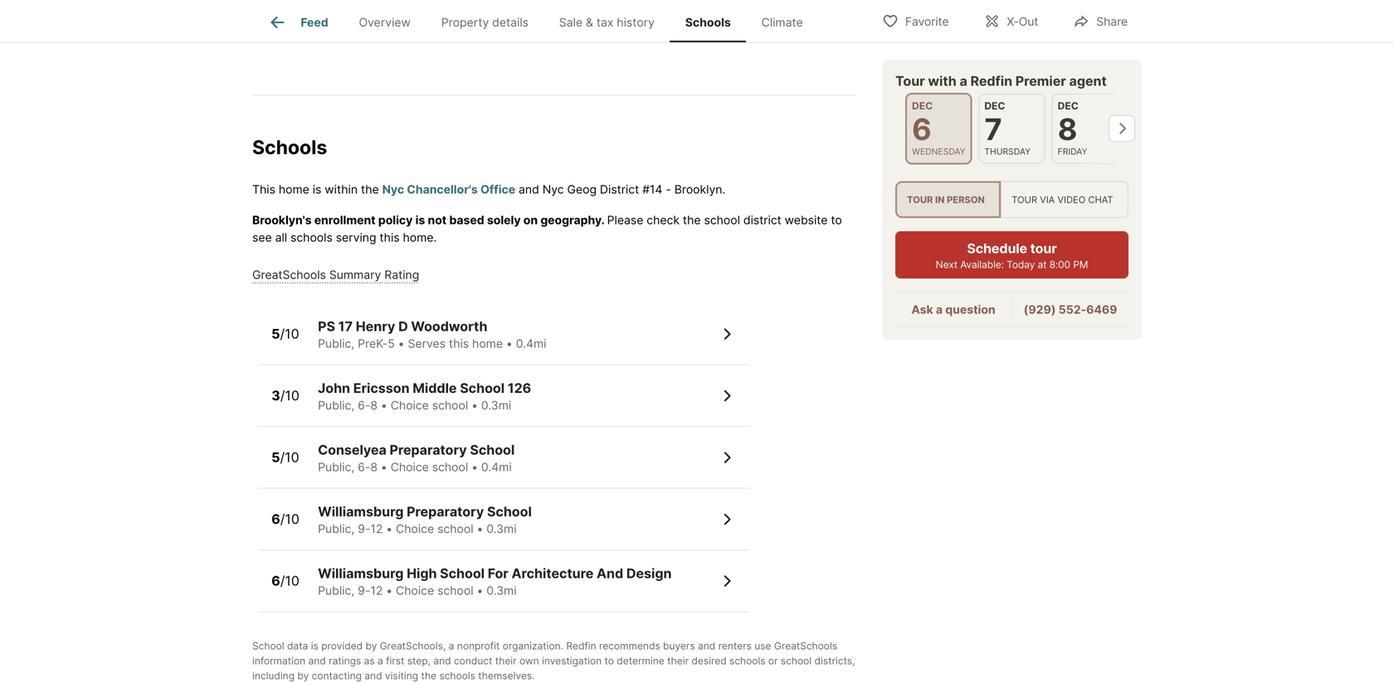 Task type: describe. For each thing, give the bounding box(es) containing it.
conselyea
[[318, 442, 387, 459]]

williamsburg for williamsburg high school for architecture and design
[[318, 566, 404, 582]]

1 vertical spatial schools
[[252, 136, 327, 159]]

website
[[785, 213, 828, 227]]

middle
[[413, 381, 457, 397]]

school inside john ericsson middle school 126 public, 6-8 • choice school • 0.3mi
[[460, 381, 505, 397]]

tab list containing feed
[[252, 0, 832, 42]]

5 /10 for conselyea
[[272, 450, 299, 466]]

by inside first step, and conduct their own investigation to determine their desired schools or school districts, including by contacting and visiting the schools themselves.
[[297, 671, 309, 683]]

john
[[318, 381, 350, 397]]

geog
[[567, 183, 597, 197]]

serves
[[408, 337, 446, 351]]

and down , at the bottom left of page
[[434, 656, 451, 668]]

williamsburg high school for architecture and design public, 9-12 • choice school • 0.3mi
[[318, 566, 672, 599]]

not
[[428, 213, 447, 227]]

policy
[[378, 213, 413, 227]]

details
[[492, 15, 529, 29]]

provided
[[321, 641, 363, 653]]

and up the contacting
[[308, 656, 326, 668]]

tour for tour with a redfin premier agent
[[896, 73, 925, 89]]

• down d
[[398, 337, 405, 351]]

greatschools inside the , a nonprofit organization. redfin recommends buyers and renters use greatschools information and ratings as a
[[774, 641, 838, 653]]

1 horizontal spatial redfin
[[971, 73, 1013, 89]]

see
[[252, 231, 272, 245]]

5 /10 for ps
[[272, 326, 299, 342]]

williamsburg preparatory school public, 9-12 • choice school • 0.3mi
[[318, 504, 532, 537]]

126
[[508, 381, 531, 397]]

organization.
[[503, 641, 564, 653]]

552-
[[1059, 303, 1087, 317]]

0 vertical spatial the
[[361, 183, 379, 197]]

district
[[600, 183, 639, 197]]

, a nonprofit organization. redfin recommends buyers and renters use greatschools information and ratings as a
[[252, 641, 838, 668]]

public, inside john ericsson middle school 126 public, 6-8 • choice school • 0.3mi
[[318, 399, 355, 413]]

video
[[1058, 194, 1086, 205]]

school inside first step, and conduct their own investigation to determine their desired schools or school districts, including by contacting and visiting the schools themselves.
[[781, 656, 812, 668]]

d
[[399, 319, 408, 335]]

• up 126
[[506, 337, 513, 351]]

x-out
[[1007, 15, 1039, 29]]

schools inside please check the school district website to see all schools serving this home.
[[291, 231, 333, 245]]

next
[[936, 259, 958, 271]]

• up williamsburg high school for architecture and design public, 9-12 • choice school • 0.3mi
[[477, 523, 483, 537]]

favorite
[[905, 15, 949, 29]]

school for williamsburg preparatory school
[[487, 504, 532, 520]]

ps
[[318, 319, 335, 335]]

8 inside conselyea preparatory school public, 6-8 • choice school • 0.4mi
[[370, 461, 378, 475]]

12 inside williamsburg high school for architecture and design public, 9-12 • choice school • 0.3mi
[[370, 584, 383, 599]]

investigation
[[542, 656, 602, 668]]

favorite button
[[868, 4, 963, 38]]

public, inside williamsburg preparatory school public, 9-12 • choice school • 0.3mi
[[318, 523, 355, 537]]

0.3mi inside williamsburg high school for architecture and design public, 9-12 • choice school • 0.3mi
[[487, 584, 517, 599]]

themselves.
[[478, 671, 535, 683]]

redfin inside the , a nonprofit organization. redfin recommends buyers and renters use greatschools information and ratings as a
[[566, 641, 597, 653]]

ericsson
[[353, 381, 410, 397]]

wednesday
[[912, 147, 966, 157]]

sale
[[559, 15, 583, 29]]

12 inside williamsburg preparatory school public, 9-12 • choice school • 0.3mi
[[370, 523, 383, 537]]

dec for 6
[[912, 100, 933, 112]]

-
[[666, 183, 671, 197]]

desired
[[692, 656, 727, 668]]

• up williamsburg preparatory school public, 9-12 • choice school • 0.3mi
[[472, 461, 478, 475]]

0 horizontal spatial greatschools
[[252, 268, 326, 282]]

• down conselyea on the left bottom of the page
[[381, 461, 387, 475]]

home.
[[403, 231, 437, 245]]

overview
[[359, 15, 411, 29]]

recommends
[[599, 641, 660, 653]]

6 for williamsburg high school for architecture and design
[[272, 573, 280, 590]]

1 horizontal spatial by
[[366, 641, 377, 653]]

a right , at the bottom left of page
[[449, 641, 454, 653]]

1 horizontal spatial schools
[[439, 671, 476, 683]]

home inside 'ps 17 henry d woodworth public, prek-5 • serves this home • 0.4mi'
[[472, 337, 503, 351]]

property details tab
[[426, 2, 544, 42]]

/10 for williamsburg preparatory school
[[280, 512, 300, 528]]

2 nyc from the left
[[543, 183, 564, 197]]

contacting
[[312, 671, 362, 683]]

#14
[[643, 183, 663, 197]]

to inside please check the school district website to see all schools serving this home.
[[831, 213, 842, 227]]

brooklyn's
[[252, 213, 312, 227]]

a right the with
[[960, 73, 968, 89]]

(929) 552-6469 link
[[1024, 303, 1118, 317]]

3 /10
[[272, 388, 300, 404]]

7
[[985, 111, 1003, 147]]

1 horizontal spatial greatschools
[[380, 641, 443, 653]]

available:
[[961, 259, 1004, 271]]

own
[[520, 656, 539, 668]]

or
[[769, 656, 778, 668]]

this inside please check the school district website to see all schools serving this home.
[[380, 231, 400, 245]]

the inside first step, and conduct their own investigation to determine their desired schools or school districts, including by contacting and visiting the schools themselves.
[[421, 671, 437, 683]]

0.4mi inside conselyea preparatory school public, 6-8 • choice school • 0.4mi
[[481, 461, 512, 475]]

share
[[1097, 15, 1128, 29]]

• down ericsson
[[381, 399, 387, 413]]

first step, and conduct their own investigation to determine their desired schools or school districts, including by contacting and visiting the schools themselves.
[[252, 656, 855, 683]]

use
[[755, 641, 772, 653]]

with
[[928, 73, 957, 89]]

2 horizontal spatial schools
[[730, 656, 766, 668]]

dec 8 friday
[[1058, 100, 1088, 157]]

6 /10 for williamsburg preparatory school
[[272, 512, 300, 528]]

(929)
[[1024, 303, 1056, 317]]

• up "school data is provided by greatschools"
[[386, 584, 393, 599]]

including
[[252, 671, 295, 683]]

greatschools summary rating
[[252, 268, 419, 282]]

9- inside williamsburg preparatory school public, 9-12 • choice school • 0.3mi
[[358, 523, 370, 537]]

please check the school district website to see all schools serving this home.
[[252, 213, 842, 245]]

and up desired
[[698, 641, 716, 653]]

is for within
[[313, 183, 322, 197]]

schedule
[[967, 241, 1028, 257]]

0 vertical spatial home
[[279, 183, 309, 197]]

6- inside john ericsson middle school 126 public, 6-8 • choice school • 0.3mi
[[358, 399, 370, 413]]

8:00
[[1050, 259, 1071, 271]]

high
[[407, 566, 437, 582]]

geography.
[[541, 213, 605, 227]]

schools tab
[[670, 2, 746, 42]]

the inside please check the school district website to see all schools serving this home.
[[683, 213, 701, 227]]

next image
[[1109, 116, 1136, 142]]

8 inside john ericsson middle school 126 public, 6-8 • choice school • 0.3mi
[[370, 399, 378, 413]]

property
[[441, 15, 489, 29]]

x-
[[1007, 15, 1019, 29]]

tour for tour via video chat
[[1012, 194, 1038, 205]]

17
[[338, 319, 353, 335]]

/10 for john ericsson middle school 126
[[280, 388, 300, 404]]

serving
[[336, 231, 376, 245]]

chat
[[1089, 194, 1114, 205]]

greatschools summary rating link
[[252, 268, 419, 282]]

,
[[443, 641, 446, 653]]

based
[[449, 213, 484, 227]]

ask a question link
[[912, 303, 996, 317]]

agent
[[1070, 73, 1107, 89]]

feed
[[301, 15, 328, 29]]

tour in person
[[907, 194, 985, 205]]

school inside williamsburg high school for architecture and design public, 9-12 • choice school • 0.3mi
[[438, 584, 474, 599]]

climate tab
[[746, 2, 818, 42]]

• down conselyea preparatory school public, 6-8 • choice school • 0.4mi
[[386, 523, 393, 537]]

as
[[364, 656, 375, 668]]

0.4mi inside 'ps 17 henry d woodworth public, prek-5 • serves this home • 0.4mi'
[[516, 337, 547, 351]]

choice inside williamsburg preparatory school public, 9-12 • choice school • 0.3mi
[[396, 523, 434, 537]]

summary
[[329, 268, 381, 282]]

6 inside dec 6 wednesday
[[912, 111, 932, 147]]



Task type: locate. For each thing, give the bounding box(es) containing it.
question
[[946, 303, 996, 317]]

1 horizontal spatial home
[[472, 337, 503, 351]]

1 vertical spatial schools
[[730, 656, 766, 668]]

williamsburg for williamsburg preparatory school
[[318, 504, 404, 520]]

1 horizontal spatial their
[[668, 656, 689, 668]]

1 vertical spatial 6 /10
[[272, 573, 300, 590]]

history
[[617, 15, 655, 29]]

friday
[[1058, 147, 1088, 157]]

school left the for
[[440, 566, 485, 582]]

to down recommends
[[605, 656, 614, 668]]

their down 'buyers'
[[668, 656, 689, 668]]

home down woodworth
[[472, 337, 503, 351]]

dec 6 wednesday
[[912, 100, 966, 157]]

nyc
[[382, 183, 404, 197], [543, 183, 564, 197]]

0 vertical spatial 6
[[912, 111, 932, 147]]

/10 for conselyea preparatory school
[[280, 450, 299, 466]]

8 inside dec 8 friday
[[1058, 111, 1078, 147]]

2 6 /10 from the top
[[272, 573, 300, 590]]

2 williamsburg from the top
[[318, 566, 404, 582]]

2 horizontal spatial greatschools
[[774, 641, 838, 653]]

school left 126
[[460, 381, 505, 397]]

school data is provided by greatschools
[[252, 641, 443, 653]]

0 vertical spatial 12
[[370, 523, 383, 537]]

&
[[586, 15, 593, 29]]

5 /10
[[272, 326, 299, 342], [272, 450, 299, 466]]

renters
[[719, 641, 752, 653]]

1 horizontal spatial to
[[831, 213, 842, 227]]

1 horizontal spatial schools
[[685, 15, 731, 29]]

6 for williamsburg preparatory school
[[272, 512, 280, 528]]

for
[[488, 566, 509, 582]]

1 vertical spatial 6
[[272, 512, 280, 528]]

dec 7 thursday
[[985, 100, 1031, 157]]

1 vertical spatial redfin
[[566, 641, 597, 653]]

choice inside conselyea preparatory school public, 6-8 • choice school • 0.4mi
[[391, 461, 429, 475]]

2 5 /10 from the top
[[272, 450, 299, 466]]

5 inside 'ps 17 henry d woodworth public, prek-5 • serves this home • 0.4mi'
[[388, 337, 395, 351]]

feed link
[[268, 12, 328, 32]]

preparatory for williamsburg
[[407, 504, 484, 520]]

1 horizontal spatial 0.4mi
[[516, 337, 547, 351]]

6- down ericsson
[[358, 399, 370, 413]]

tour via video chat
[[1012, 194, 1114, 205]]

nonprofit
[[457, 641, 500, 653]]

0 horizontal spatial to
[[605, 656, 614, 668]]

school inside john ericsson middle school 126 public, 6-8 • choice school • 0.3mi
[[432, 399, 468, 413]]

2 12 from the top
[[370, 584, 383, 599]]

tour for tour in person
[[907, 194, 933, 205]]

ps 17 henry d woodworth public, prek-5 • serves this home • 0.4mi
[[318, 319, 547, 351]]

• up conselyea preparatory school public, 6-8 • choice school • 0.4mi
[[472, 399, 478, 413]]

schools
[[291, 231, 333, 245], [730, 656, 766, 668], [439, 671, 476, 683]]

5 public, from the top
[[318, 584, 355, 599]]

a
[[960, 73, 968, 89], [936, 303, 943, 317], [449, 641, 454, 653], [378, 656, 383, 668]]

visiting
[[385, 671, 418, 683]]

12 up "school data is provided by greatschools"
[[370, 584, 383, 599]]

school right the or
[[781, 656, 812, 668]]

1 vertical spatial this
[[449, 337, 469, 351]]

enrollment
[[314, 213, 376, 227]]

9- up "school data is provided by greatschools"
[[358, 584, 370, 599]]

their up themselves. on the left of the page
[[495, 656, 517, 668]]

2 horizontal spatial dec
[[1058, 100, 1079, 112]]

5 left ps at top
[[272, 326, 280, 342]]

by down information
[[297, 671, 309, 683]]

via
[[1040, 194, 1055, 205]]

0 horizontal spatial schools
[[252, 136, 327, 159]]

6- inside conselyea preparatory school public, 6-8 • choice school • 0.4mi
[[358, 461, 370, 475]]

6 /10 for williamsburg high school for architecture and design
[[272, 573, 300, 590]]

4 public, from the top
[[318, 523, 355, 537]]

nyc up policy
[[382, 183, 404, 197]]

this down woodworth
[[449, 337, 469, 351]]

0 vertical spatial 6 /10
[[272, 512, 300, 528]]

0 vertical spatial 6-
[[358, 399, 370, 413]]

share button
[[1059, 4, 1142, 38]]

0.3mi inside john ericsson middle school 126 public, 6-8 • choice school • 0.3mi
[[481, 399, 512, 413]]

0 vertical spatial by
[[366, 641, 377, 653]]

1 nyc from the left
[[382, 183, 404, 197]]

is for provided
[[311, 641, 319, 653]]

and
[[597, 566, 623, 582]]

overview tab
[[344, 2, 426, 42]]

is left not
[[416, 213, 425, 227]]

preparatory for conselyea
[[390, 442, 467, 459]]

0 vertical spatial williamsburg
[[318, 504, 404, 520]]

is right the data
[[311, 641, 319, 653]]

rating
[[385, 268, 419, 282]]

2 public, from the top
[[318, 399, 355, 413]]

0 horizontal spatial dec
[[912, 100, 933, 112]]

2 vertical spatial 8
[[370, 461, 378, 475]]

check
[[647, 213, 680, 227]]

in
[[936, 194, 945, 205]]

1 vertical spatial 0.4mi
[[481, 461, 512, 475]]

1 horizontal spatial this
[[449, 337, 469, 351]]

school down .
[[704, 213, 740, 227]]

ask a question
[[912, 303, 996, 317]]

None button
[[906, 93, 972, 165], [979, 94, 1046, 164], [1052, 94, 1119, 164], [906, 93, 972, 165], [979, 94, 1046, 164], [1052, 94, 1119, 164]]

2 vertical spatial 0.3mi
[[487, 584, 517, 599]]

preparatory inside conselyea preparatory school public, 6-8 • choice school • 0.4mi
[[390, 442, 467, 459]]

8 down ericsson
[[370, 399, 378, 413]]

person
[[947, 194, 985, 205]]

public,
[[318, 337, 355, 351], [318, 399, 355, 413], [318, 461, 355, 475], [318, 523, 355, 537], [318, 584, 355, 599]]

conduct
[[454, 656, 493, 668]]

schools down renters
[[730, 656, 766, 668]]

0 vertical spatial 8
[[1058, 111, 1078, 147]]

0 vertical spatial is
[[313, 183, 322, 197]]

school
[[460, 381, 505, 397], [470, 442, 515, 459], [487, 504, 532, 520], [440, 566, 485, 582], [252, 641, 284, 653]]

williamsburg inside williamsburg high school for architecture and design public, 9-12 • choice school • 0.3mi
[[318, 566, 404, 582]]

design
[[627, 566, 672, 582]]

sale & tax history tab
[[544, 2, 670, 42]]

0 vertical spatial 0.4mi
[[516, 337, 547, 351]]

determine
[[617, 656, 665, 668]]

2 9- from the top
[[358, 584, 370, 599]]

0 horizontal spatial redfin
[[566, 641, 597, 653]]

all
[[275, 231, 287, 245]]

choice down middle
[[391, 399, 429, 413]]

school up , at the bottom left of page
[[438, 584, 474, 599]]

tour left via
[[1012, 194, 1038, 205]]

3 public, from the top
[[318, 461, 355, 475]]

0 vertical spatial 0.3mi
[[481, 399, 512, 413]]

6- down conselyea on the left bottom of the page
[[358, 461, 370, 475]]

0.3mi up the for
[[487, 523, 517, 537]]

a right ask
[[936, 303, 943, 317]]

school inside conselyea preparatory school public, 6-8 • choice school • 0.4mi
[[432, 461, 468, 475]]

school inside please check the school district website to see all schools serving this home.
[[704, 213, 740, 227]]

schedule tour next available: today at 8:00 pm
[[936, 241, 1089, 271]]

5 /10 left ps at top
[[272, 326, 299, 342]]

school up information
[[252, 641, 284, 653]]

0 vertical spatial this
[[380, 231, 400, 245]]

5 for conselyea
[[272, 450, 280, 466]]

0 vertical spatial schools
[[685, 15, 731, 29]]

1 vertical spatial preparatory
[[407, 504, 484, 520]]

choice up high
[[396, 523, 434, 537]]

0 horizontal spatial schools
[[291, 231, 333, 245]]

school inside williamsburg high school for architecture and design public, 9-12 • choice school • 0.3mi
[[440, 566, 485, 582]]

school up williamsburg high school for architecture and design public, 9-12 • choice school • 0.3mi
[[438, 523, 474, 537]]

1 6- from the top
[[358, 399, 370, 413]]

buyers
[[663, 641, 695, 653]]

2 their from the left
[[668, 656, 689, 668]]

woodworth
[[411, 319, 488, 335]]

sale & tax history
[[559, 15, 655, 29]]

1 vertical spatial home
[[472, 337, 503, 351]]

premier
[[1016, 73, 1067, 89]]

districts,
[[815, 656, 855, 668]]

home right the this
[[279, 183, 309, 197]]

1 vertical spatial williamsburg
[[318, 566, 404, 582]]

dec inside dec 8 friday
[[1058, 100, 1079, 112]]

/10 for williamsburg high school for architecture and design
[[280, 573, 300, 590]]

this
[[252, 183, 276, 197]]

1 12 from the top
[[370, 523, 383, 537]]

public, inside conselyea preparatory school public, 6-8 • choice school • 0.4mi
[[318, 461, 355, 475]]

1 vertical spatial 12
[[370, 584, 383, 599]]

pm
[[1073, 259, 1089, 271]]

thursday
[[985, 147, 1031, 157]]

public, inside williamsburg high school for architecture and design public, 9-12 • choice school • 0.3mi
[[318, 584, 355, 599]]

preparatory inside williamsburg preparatory school public, 9-12 • choice school • 0.3mi
[[407, 504, 484, 520]]

schools
[[685, 15, 731, 29], [252, 136, 327, 159]]

within
[[325, 183, 358, 197]]

tour
[[896, 73, 925, 89], [907, 194, 933, 205], [1012, 194, 1038, 205]]

school up the for
[[487, 504, 532, 520]]

school up williamsburg preparatory school public, 9-12 • choice school • 0.3mi
[[432, 461, 468, 475]]

1 horizontal spatial dec
[[985, 100, 1006, 112]]

12
[[370, 523, 383, 537], [370, 584, 383, 599]]

by
[[366, 641, 377, 653], [297, 671, 309, 683]]

schools right the all
[[291, 231, 333, 245]]

dec down agent
[[1058, 100, 1079, 112]]

tax
[[597, 15, 614, 29]]

public, inside 'ps 17 henry d woodworth public, prek-5 • serves this home • 0.4mi'
[[318, 337, 355, 351]]

1 /10 from the top
[[280, 326, 299, 342]]

0 horizontal spatial their
[[495, 656, 517, 668]]

2 vertical spatial the
[[421, 671, 437, 683]]

this home is within the nyc chancellor's office and nyc geog district #14 - brooklyn .
[[252, 183, 726, 197]]

1 dec from the left
[[912, 100, 933, 112]]

redfin up 7
[[971, 73, 1013, 89]]

the right within
[[361, 183, 379, 197]]

4 /10 from the top
[[280, 512, 300, 528]]

6469
[[1087, 303, 1118, 317]]

0 horizontal spatial 0.4mi
[[481, 461, 512, 475]]

office
[[481, 183, 516, 197]]

and
[[519, 183, 539, 197], [698, 641, 716, 653], [308, 656, 326, 668], [434, 656, 451, 668], [365, 671, 382, 683]]

tour with a redfin premier agent
[[896, 73, 1107, 89]]

0.4mi down 126
[[481, 461, 512, 475]]

dec for 7
[[985, 100, 1006, 112]]

greatschools up the step,
[[380, 641, 443, 653]]

5 for ps
[[272, 326, 280, 342]]

0 horizontal spatial home
[[279, 183, 309, 197]]

0.4mi up 126
[[516, 337, 547, 351]]

choice inside john ericsson middle school 126 public, 6-8 • choice school • 0.3mi
[[391, 399, 429, 413]]

2 vertical spatial 6
[[272, 573, 280, 590]]

dec down tour with a redfin premier agent
[[985, 100, 1006, 112]]

redfin up investigation
[[566, 641, 597, 653]]

(929) 552-6469
[[1024, 303, 1118, 317]]

1 5 /10 from the top
[[272, 326, 299, 342]]

2 dec from the left
[[985, 100, 1006, 112]]

brooklyn's enrollment policy is not based solely on geography.
[[252, 213, 607, 227]]

by up as
[[366, 641, 377, 653]]

today
[[1007, 259, 1035, 271]]

0 horizontal spatial this
[[380, 231, 400, 245]]

school down middle
[[432, 399, 468, 413]]

0.3mi down 126
[[481, 399, 512, 413]]

school inside williamsburg preparatory school public, 9-12 • choice school • 0.3mi
[[487, 504, 532, 520]]

2 horizontal spatial the
[[683, 213, 701, 227]]

3 /10 from the top
[[280, 450, 299, 466]]

0 horizontal spatial by
[[297, 671, 309, 683]]

.
[[723, 183, 726, 197]]

chancellor's
[[407, 183, 478, 197]]

williamsburg down conselyea on the left bottom of the page
[[318, 504, 404, 520]]

tab list
[[252, 0, 832, 42]]

is
[[313, 183, 322, 197], [416, 213, 425, 227], [311, 641, 319, 653]]

1 vertical spatial by
[[297, 671, 309, 683]]

greatschools down the all
[[252, 268, 326, 282]]

3 dec from the left
[[1058, 100, 1079, 112]]

schools right history
[[685, 15, 731, 29]]

5 /10 down 3 /10
[[272, 450, 299, 466]]

to right website
[[831, 213, 842, 227]]

1 vertical spatial 6-
[[358, 461, 370, 475]]

on
[[524, 213, 538, 227]]

school down 126
[[470, 442, 515, 459]]

/10 for ps 17 henry d woodworth
[[280, 326, 299, 342]]

dec inside dec 6 wednesday
[[912, 100, 933, 112]]

schools up the this
[[252, 136, 327, 159]]

1 vertical spatial 9-
[[358, 584, 370, 599]]

2 vertical spatial schools
[[439, 671, 476, 683]]

0.3mi inside williamsburg preparatory school public, 9-12 • choice school • 0.3mi
[[487, 523, 517, 537]]

and up on
[[519, 183, 539, 197]]

0 vertical spatial preparatory
[[390, 442, 467, 459]]

1 vertical spatial 5 /10
[[272, 450, 299, 466]]

climate
[[762, 15, 803, 29]]

preparatory
[[390, 442, 467, 459], [407, 504, 484, 520]]

0 vertical spatial 9-
[[358, 523, 370, 537]]

tour
[[1031, 241, 1057, 257]]

list box
[[896, 181, 1129, 218]]

list box containing tour in person
[[896, 181, 1129, 218]]

2 6- from the top
[[358, 461, 370, 475]]

0 horizontal spatial the
[[361, 183, 379, 197]]

conselyea preparatory school public, 6-8 • choice school • 0.4mi
[[318, 442, 515, 475]]

williamsburg inside williamsburg preparatory school public, 9-12 • choice school • 0.3mi
[[318, 504, 404, 520]]

1 vertical spatial 8
[[370, 399, 378, 413]]

1 6 /10 from the top
[[272, 512, 300, 528]]

8 down agent
[[1058, 111, 1078, 147]]

williamsburg left high
[[318, 566, 404, 582]]

1 vertical spatial 0.3mi
[[487, 523, 517, 537]]

1 vertical spatial is
[[416, 213, 425, 227]]

schools inside tab
[[685, 15, 731, 29]]

0.3mi down the for
[[487, 584, 517, 599]]

1 public, from the top
[[318, 337, 355, 351]]

school inside conselyea preparatory school public, 6-8 • choice school • 0.4mi
[[470, 442, 515, 459]]

this down policy
[[380, 231, 400, 245]]

school for williamsburg high school for architecture and design
[[440, 566, 485, 582]]

1 williamsburg from the top
[[318, 504, 404, 520]]

tour left the with
[[896, 73, 925, 89]]

dec inside dec 7 thursday
[[985, 100, 1006, 112]]

greatschools up districts,
[[774, 641, 838, 653]]

school for conselyea preparatory school
[[470, 442, 515, 459]]

1 their from the left
[[495, 656, 517, 668]]

1 vertical spatial the
[[683, 213, 701, 227]]

information
[[252, 656, 306, 668]]

0 vertical spatial 5 /10
[[272, 326, 299, 342]]

tour left in
[[907, 194, 933, 205]]

and down as
[[365, 671, 382, 683]]

9-
[[358, 523, 370, 537], [358, 584, 370, 599]]

12 down conselyea preparatory school public, 6-8 • choice school • 0.4mi
[[370, 523, 383, 537]]

5 down henry
[[388, 337, 395, 351]]

ratings
[[329, 656, 361, 668]]

1 9- from the top
[[358, 523, 370, 537]]

the down the step,
[[421, 671, 437, 683]]

5 down 3
[[272, 450, 280, 466]]

dec for 8
[[1058, 100, 1079, 112]]

1 vertical spatial to
[[605, 656, 614, 668]]

5 /10 from the top
[[280, 573, 300, 590]]

a right as
[[378, 656, 383, 668]]

nyc left geog
[[543, 183, 564, 197]]

choice down high
[[396, 584, 434, 599]]

is left within
[[313, 183, 322, 197]]

• up nonprofit
[[477, 584, 483, 599]]

1 horizontal spatial the
[[421, 671, 437, 683]]

henry
[[356, 319, 395, 335]]

preparatory down conselyea preparatory school public, 6-8 • choice school • 0.4mi
[[407, 504, 484, 520]]

ask
[[912, 303, 934, 317]]

0 vertical spatial to
[[831, 213, 842, 227]]

8 down conselyea on the left bottom of the page
[[370, 461, 378, 475]]

1 horizontal spatial nyc
[[543, 183, 564, 197]]

school inside williamsburg preparatory school public, 9-12 • choice school • 0.3mi
[[438, 523, 474, 537]]

0 vertical spatial redfin
[[971, 73, 1013, 89]]

at
[[1038, 259, 1047, 271]]

the right check
[[683, 213, 701, 227]]

6 /10
[[272, 512, 300, 528], [272, 573, 300, 590]]

2 vertical spatial is
[[311, 641, 319, 653]]

9- inside williamsburg high school for architecture and design public, 9-12 • choice school • 0.3mi
[[358, 584, 370, 599]]

schools down conduct
[[439, 671, 476, 683]]

this inside 'ps 17 henry d woodworth public, prek-5 • serves this home • 0.4mi'
[[449, 337, 469, 351]]

to inside first step, and conduct their own investigation to determine their desired schools or school districts, including by contacting and visiting the schools themselves.
[[605, 656, 614, 668]]

0 horizontal spatial nyc
[[382, 183, 404, 197]]

dec down the with
[[912, 100, 933, 112]]

choice up williamsburg preparatory school public, 9-12 • choice school • 0.3mi
[[391, 461, 429, 475]]

choice inside williamsburg high school for architecture and design public, 9-12 • choice school • 0.3mi
[[396, 584, 434, 599]]

2 /10 from the top
[[280, 388, 300, 404]]

0 vertical spatial schools
[[291, 231, 333, 245]]

preparatory down john ericsson middle school 126 public, 6-8 • choice school • 0.3mi
[[390, 442, 467, 459]]

9- down conselyea on the left bottom of the page
[[358, 523, 370, 537]]

data
[[287, 641, 308, 653]]



Task type: vqa. For each thing, say whether or not it's contained in the screenshot.
middle over-
no



